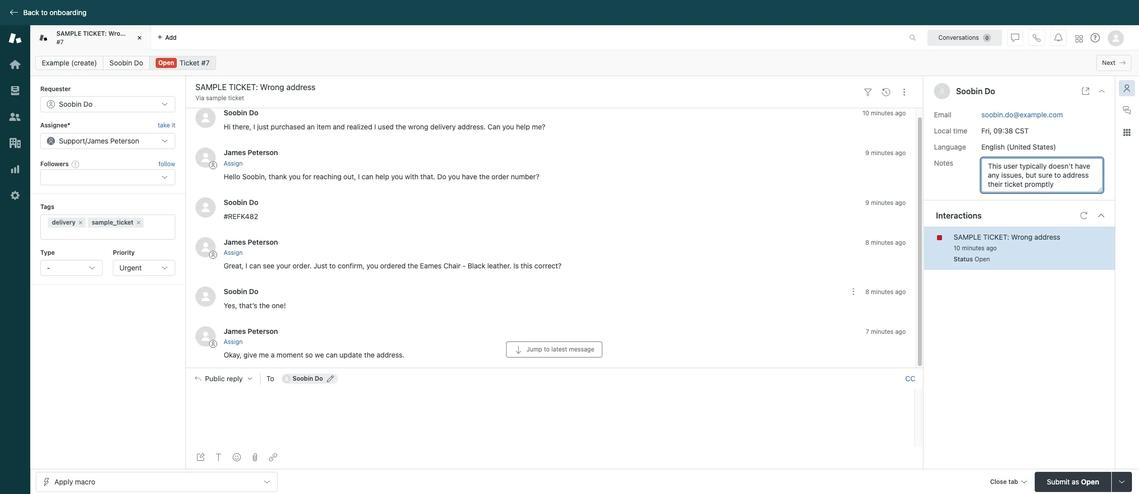 Task type: describe. For each thing, give the bounding box(es) containing it.
view more details image
[[1082, 87, 1090, 95]]

the right update
[[364, 351, 375, 359]]

ago for #refk482
[[895, 199, 906, 206]]

peterson for hello soobin, thank you for reaching out, i can help you with that. do you have the order number?
[[248, 148, 278, 157]]

2 vertical spatial open
[[1081, 477, 1099, 486]]

cst
[[1015, 126, 1029, 135]]

soobin do inside the secondary element
[[110, 58, 143, 67]]

eames
[[420, 262, 442, 270]]

minutes for #refk482
[[871, 199, 894, 206]]

to for back
[[41, 8, 48, 17]]

number?
[[511, 172, 540, 181]]

10 minutes ago text field
[[863, 110, 906, 117]]

9 minutes ago for hello soobin, thank you for reaching out, i can help you with that. do you have the order number?
[[866, 149, 906, 157]]

ago for great, i can see your order. just to confirm, you ordered the
[[895, 239, 906, 246]]

(create)
[[71, 58, 97, 67]]

black
[[468, 262, 485, 270]]

email
[[934, 110, 952, 119]]

10 minutes ago text field
[[954, 244, 997, 252]]

ago for yes, that's the one!
[[895, 288, 906, 296]]

onboarding
[[50, 8, 87, 17]]

tab
[[1009, 478, 1018, 485]]

views image
[[9, 84, 22, 97]]

main element
[[0, 25, 30, 494]]

notes
[[934, 158, 953, 167]]

james for hello soobin, thank you for reaching out, i can help you with that. do you have the order number?
[[224, 148, 246, 157]]

additional actions image
[[849, 288, 857, 296]]

ordered
[[380, 262, 406, 270]]

assign button for hello soobin, thank you for reaching out, i can help you with that. do you have the order number?
[[224, 159, 243, 168]]

reaching
[[313, 172, 342, 181]]

correct?
[[535, 262, 562, 270]]

support
[[59, 136, 85, 145]]

6 avatar image from the top
[[196, 326, 216, 347]]

moment
[[277, 351, 303, 359]]

i left 'used'
[[374, 123, 376, 131]]

soobin do inside "requester" element
[[59, 100, 93, 109]]

cc button
[[905, 375, 916, 384]]

customers image
[[9, 110, 22, 123]]

there,
[[232, 123, 251, 131]]

apply
[[54, 477, 73, 486]]

minutes inside sample ticket: wrong address 10 minutes ago status open
[[962, 244, 985, 252]]

assign button for okay, give me a moment so we can update the address.
[[224, 338, 243, 347]]

9 minutes ago text field
[[866, 199, 906, 206]]

3 avatar image from the top
[[196, 197, 216, 218]]

yes,
[[224, 301, 237, 310]]

wrong for sample ticket: wrong address 10 minutes ago status open
[[1011, 233, 1033, 241]]

soobin up #refk482 on the left top
[[224, 198, 247, 206]]

reply
[[227, 375, 243, 383]]

get help image
[[1091, 33, 1100, 42]]

macro
[[75, 477, 95, 486]]

the left eames
[[408, 262, 418, 270]]

take
[[158, 122, 170, 129]]

next button
[[1096, 55, 1132, 71]]

status
[[954, 255, 973, 263]]

add
[[165, 34, 177, 41]]

this
[[521, 262, 533, 270]]

zendesk image
[[0, 493, 30, 494]]

8 for great, i can see your order. just to confirm, you ordered the
[[866, 239, 869, 246]]

soobin do link for #refk482
[[224, 198, 258, 206]]

sample_ticket
[[92, 218, 133, 226]]

hello soobin, thank you for reaching out, i can help you with that. do you have the order number?
[[224, 172, 540, 181]]

9 minutes ago for #refk482
[[866, 199, 906, 206]]

just
[[257, 123, 269, 131]]

okay,
[[224, 351, 242, 359]]

the right 'have'
[[479, 172, 490, 181]]

is
[[513, 262, 519, 270]]

sample ticket: wrong address 10 minutes ago status open
[[954, 233, 1061, 263]]

it
[[172, 122, 175, 129]]

button displays agent's chat status as invisible. image
[[1011, 34, 1019, 42]]

priority
[[113, 249, 135, 256]]

soobin.do@example.com image
[[283, 375, 291, 383]]

do up "just"
[[249, 109, 258, 117]]

the right 'used'
[[396, 123, 406, 131]]

a
[[271, 351, 275, 359]]

ticket: for sample ticket: wrong address #7
[[83, 30, 107, 37]]

back to onboarding
[[23, 8, 87, 17]]

we
[[315, 351, 324, 359]]

do inside the secondary element
[[134, 58, 143, 67]]

interactions
[[936, 211, 982, 220]]

4 avatar image from the top
[[196, 237, 216, 257]]

1 horizontal spatial can
[[326, 351, 338, 359]]

9 for #refk482
[[866, 199, 869, 206]]

james peterson link for hello soobin, thank you for reaching out, i can help you with that. do you have the order number?
[[224, 148, 278, 157]]

message
[[569, 346, 594, 353]]

assign for great, i can see your order. just to confirm, you ordered the
[[224, 249, 243, 256]]

cc
[[906, 375, 915, 383]]

fri,
[[982, 126, 992, 135]]

soobin do up #refk482 on the left top
[[224, 198, 258, 206]]

zendesk support image
[[9, 32, 22, 45]]

5 avatar image from the top
[[196, 287, 216, 307]]

jump
[[527, 346, 542, 353]]

conversations button
[[928, 29, 1002, 46]]

8 minutes ago text field for great, i can see your order. just to confirm, you ordered the
[[866, 239, 906, 246]]

soobin.do@example.com
[[982, 110, 1063, 119]]

used
[[378, 123, 394, 131]]

1 avatar image from the top
[[196, 108, 216, 128]]

soobin right user image
[[956, 87, 983, 96]]

follow button
[[159, 160, 175, 169]]

support / james peterson
[[59, 136, 139, 145]]

requester element
[[40, 96, 175, 113]]

soobin do up that's
[[224, 287, 258, 296]]

soobin,
[[242, 172, 267, 181]]

remove image
[[78, 219, 84, 226]]

- button
[[40, 260, 103, 276]]

minutes for great, i can see your order. just to confirm, you ordered the
[[871, 239, 894, 246]]

update
[[340, 351, 362, 359]]

hide composer image
[[550, 364, 559, 372]]

example (create)
[[42, 58, 97, 67]]

peterson inside assignee* element
[[110, 136, 139, 145]]

james peterson assign for great, i can see your order. just to confirm, you ordered the
[[224, 238, 278, 256]]

apply macro
[[54, 477, 95, 486]]

8 minutes ago text field for yes, that's the one!
[[866, 288, 906, 296]]

sample
[[206, 94, 227, 102]]

8 minutes ago for yes, that's the one!
[[866, 288, 906, 296]]

leather.
[[487, 262, 512, 270]]

your
[[276, 262, 291, 270]]

thank
[[269, 172, 287, 181]]

ago for okay, give me a moment so we can update the address.
[[895, 328, 906, 336]]

for
[[302, 172, 312, 181]]

ticket
[[228, 94, 244, 102]]

hi
[[224, 123, 231, 131]]

1 vertical spatial address.
[[377, 351, 405, 359]]

out,
[[343, 172, 356, 181]]

james inside assignee* element
[[87, 136, 108, 145]]

james peterson assign for okay, give me a moment so we can update the address.
[[224, 327, 278, 346]]

ago inside sample ticket: wrong address 10 minutes ago status open
[[986, 244, 997, 252]]

0 vertical spatial address.
[[458, 123, 486, 131]]

draft mode image
[[197, 453, 205, 462]]

as
[[1072, 477, 1079, 486]]

#refk482
[[224, 212, 258, 221]]

minutes for hello soobin, thank you for reaching out, i can help you with that. do you have the order number?
[[871, 149, 894, 157]]

soobin do up there,
[[224, 109, 258, 117]]

apps image
[[1123, 128, 1131, 137]]

to inside conversationlabel log
[[329, 262, 336, 270]]

format text image
[[215, 453, 223, 462]]

that.
[[420, 172, 435, 181]]

9 for hello soobin, thank you for reaching out, i can help you with that. do you have the order number?
[[866, 149, 869, 157]]

(united
[[1007, 142, 1031, 151]]

secondary element
[[30, 53, 1139, 73]]

purchased
[[271, 123, 305, 131]]

give
[[244, 351, 257, 359]]

- inside conversationlabel log
[[463, 262, 466, 270]]

/
[[85, 136, 87, 145]]

public
[[205, 375, 225, 383]]

to for jump
[[544, 346, 550, 353]]

public reply
[[205, 375, 243, 383]]

to
[[266, 375, 274, 383]]

minutes for okay, give me a moment so we can update the address.
[[871, 328, 894, 336]]

close tab
[[990, 478, 1018, 485]]

i right out,
[[358, 172, 360, 181]]

back
[[23, 8, 39, 17]]

filter image
[[864, 88, 872, 96]]

soobin inside "requester" element
[[59, 100, 82, 109]]

i right great,
[[246, 262, 247, 270]]

10 inside sample ticket: wrong address 10 minutes ago status open
[[954, 244, 960, 252]]



Task type: locate. For each thing, give the bounding box(es) containing it.
sample
[[56, 30, 81, 37], [954, 233, 981, 241]]

8 for yes, that's the one!
[[866, 288, 869, 296]]

peterson up see
[[248, 238, 278, 246]]

peterson for okay, give me a moment so we can update the address.
[[248, 327, 278, 336]]

sample inside sample ticket: wrong address #7
[[56, 30, 81, 37]]

1 vertical spatial 9 minutes ago
[[866, 199, 906, 206]]

1 vertical spatial delivery
[[52, 218, 76, 226]]

soobin right soobin.do@example.com image
[[293, 375, 313, 383]]

10
[[863, 110, 869, 117], [954, 244, 960, 252]]

do down close image
[[134, 58, 143, 67]]

1 8 minutes ago from the top
[[866, 239, 906, 246]]

assign for okay, give me a moment so we can update the address.
[[224, 338, 243, 346]]

0 horizontal spatial delivery
[[52, 218, 76, 226]]

take it
[[158, 122, 175, 129]]

wrong inside sample ticket: wrong address 10 minutes ago status open
[[1011, 233, 1033, 241]]

0 vertical spatial 8 minutes ago
[[866, 239, 906, 246]]

assign up great,
[[224, 249, 243, 256]]

ticket: inside sample ticket: wrong address 10 minutes ago status open
[[983, 233, 1009, 241]]

ticket #7
[[180, 58, 210, 67]]

0 vertical spatial 8 minutes ago text field
[[866, 239, 906, 246]]

1 vertical spatial help
[[375, 172, 389, 181]]

chair
[[444, 262, 461, 270]]

you left 'with'
[[391, 172, 403, 181]]

soobin do
[[110, 58, 143, 67], [956, 87, 995, 96], [59, 100, 93, 109], [224, 109, 258, 117], [224, 198, 258, 206], [224, 287, 258, 296], [293, 375, 323, 383]]

- inside popup button
[[47, 264, 50, 272]]

have
[[462, 172, 477, 181]]

0 horizontal spatial 10
[[863, 110, 869, 117]]

states)
[[1033, 142, 1056, 151]]

add attachment image
[[251, 453, 259, 462]]

sample ticket: wrong address #7
[[56, 30, 153, 46]]

soobin do link down close image
[[103, 56, 150, 70]]

1 horizontal spatial #7
[[201, 58, 210, 67]]

james peterson link down #refk482 on the left top
[[224, 238, 278, 246]]

8 minutes ago text field down 9 minutes ago text box
[[866, 239, 906, 246]]

9 minutes ago down 9 minutes ago text field
[[866, 199, 906, 206]]

open down 10 minutes ago text field
[[975, 255, 990, 263]]

0 horizontal spatial open
[[158, 59, 174, 67]]

delivery left remove icon
[[52, 218, 76, 226]]

minutes for yes, that's the one!
[[871, 288, 894, 296]]

2 horizontal spatial open
[[1081, 477, 1099, 486]]

0 horizontal spatial help
[[375, 172, 389, 181]]

Subject field
[[193, 81, 857, 93]]

add button
[[151, 25, 183, 50]]

9 minutes ago
[[866, 149, 906, 157], [866, 199, 906, 206]]

1 horizontal spatial sample
[[954, 233, 981, 241]]

1 horizontal spatial help
[[516, 123, 530, 131]]

0 horizontal spatial address
[[129, 30, 153, 37]]

back to onboarding link
[[0, 8, 92, 17]]

do inside "requester" element
[[83, 100, 93, 109]]

0 horizontal spatial address.
[[377, 351, 405, 359]]

soobin do link up that's
[[224, 287, 258, 296]]

admin image
[[9, 189, 22, 202]]

0 vertical spatial wrong
[[108, 30, 128, 37]]

minutes right the additional actions image
[[871, 288, 894, 296]]

soobin down sample ticket: wrong address #7
[[110, 58, 132, 67]]

1 vertical spatial 9
[[866, 199, 869, 206]]

2 vertical spatial can
[[326, 351, 338, 359]]

address. right update
[[377, 351, 405, 359]]

0 vertical spatial assign
[[224, 160, 243, 167]]

example (create) button
[[35, 56, 104, 70]]

0 horizontal spatial to
[[41, 8, 48, 17]]

peterson for great, i can see your order. just to confirm, you ordered the
[[248, 238, 278, 246]]

ticket
[[180, 58, 199, 67]]

assign button up great,
[[224, 248, 243, 257]]

insert emojis image
[[233, 453, 241, 462]]

2 horizontal spatial to
[[544, 346, 550, 353]]

0 vertical spatial assign button
[[224, 159, 243, 168]]

peterson up 'soobin,'
[[248, 148, 278, 157]]

hi there, i just purchased an item and realized i used the wrong delivery address. can you help me?
[[224, 123, 546, 131]]

to right jump
[[544, 346, 550, 353]]

#7
[[56, 38, 64, 46], [201, 58, 210, 67]]

7 minutes ago text field
[[866, 328, 906, 336]]

0 vertical spatial delivery
[[430, 123, 456, 131]]

minutes down 9 minutes ago text box
[[871, 239, 894, 246]]

next
[[1102, 59, 1116, 67]]

address. left can
[[458, 123, 486, 131]]

soobin do link up there,
[[224, 109, 258, 117]]

remove image
[[135, 219, 142, 226]]

english (united states)
[[982, 142, 1056, 151]]

0 vertical spatial 9 minutes ago
[[866, 149, 906, 157]]

soobin do right user image
[[956, 87, 995, 96]]

2 vertical spatial james peterson link
[[224, 327, 278, 336]]

soobin down ticket
[[224, 109, 247, 117]]

you left 'have'
[[448, 172, 460, 181]]

soobin do right soobin.do@example.com image
[[293, 375, 323, 383]]

help
[[516, 123, 530, 131], [375, 172, 389, 181]]

1 8 from the top
[[866, 239, 869, 246]]

that's
[[239, 301, 257, 310]]

1 vertical spatial 8 minutes ago text field
[[866, 288, 906, 296]]

address for sample ticket: wrong address 10 minutes ago status open
[[1035, 233, 1061, 241]]

2 vertical spatial to
[[544, 346, 550, 353]]

james peterson assign up 'soobin,'
[[224, 148, 278, 167]]

#7 inside sample ticket: wrong address #7
[[56, 38, 64, 46]]

2 9 minutes ago from the top
[[866, 199, 906, 206]]

james up okay,
[[224, 327, 246, 336]]

minutes down events icon
[[871, 110, 894, 117]]

1 horizontal spatial wrong
[[1011, 233, 1033, 241]]

followers element
[[40, 169, 175, 186]]

public reply button
[[186, 369, 260, 390]]

8 minutes ago for great, i can see your order. just to confirm, you ordered the
[[866, 239, 906, 246]]

soobin
[[110, 58, 132, 67], [956, 87, 983, 96], [59, 100, 82, 109], [224, 109, 247, 117], [224, 198, 247, 206], [224, 287, 247, 296], [293, 375, 313, 383]]

soobin do link up #refk482 on the left top
[[224, 198, 258, 206]]

1 vertical spatial ticket:
[[983, 233, 1009, 241]]

ticket: up 10 minutes ago text field
[[983, 233, 1009, 241]]

submit
[[1047, 477, 1070, 486]]

1 vertical spatial open
[[975, 255, 990, 263]]

soobin do link for hi there, i just purchased an item and realized i used the wrong delivery address. can you help me?
[[224, 109, 258, 117]]

james for great, i can see your order. just to confirm, you ordered the
[[224, 238, 246, 246]]

local time
[[934, 126, 968, 135]]

1 horizontal spatial open
[[975, 255, 990, 263]]

8 minutes ago text field
[[866, 239, 906, 246], [866, 288, 906, 296]]

1 8 minutes ago text field from the top
[[866, 239, 906, 246]]

wrong inside sample ticket: wrong address #7
[[108, 30, 128, 37]]

hello
[[224, 172, 240, 181]]

soobin inside soobin do link
[[110, 58, 132, 67]]

sample up 10 minutes ago text field
[[954, 233, 981, 241]]

tab containing sample ticket: wrong address
[[30, 25, 153, 50]]

8 minutes ago down 9 minutes ago text box
[[866, 239, 906, 246]]

james peterson assign for hello soobin, thank you for reaching out, i can help you with that. do you have the order number?
[[224, 148, 278, 167]]

latest
[[551, 346, 567, 353]]

james peterson link for okay, give me a moment so we can update the address.
[[224, 327, 278, 336]]

1 horizontal spatial delivery
[[430, 123, 456, 131]]

soobin do down requester
[[59, 100, 93, 109]]

2 avatar image from the top
[[196, 148, 216, 168]]

delivery right wrong
[[430, 123, 456, 131]]

james peterson assign up great,
[[224, 238, 278, 256]]

1 horizontal spatial to
[[329, 262, 336, 270]]

the
[[396, 123, 406, 131], [479, 172, 490, 181], [408, 262, 418, 270], [259, 301, 270, 310], [364, 351, 375, 359]]

conversationlabel log
[[185, 100, 924, 368]]

tabs tab list
[[30, 25, 899, 50]]

1 vertical spatial james peterson assign
[[224, 238, 278, 256]]

follow
[[159, 160, 175, 168]]

address inside sample ticket: wrong address 10 minutes ago status open
[[1035, 233, 1061, 241]]

0 horizontal spatial #7
[[56, 38, 64, 46]]

example
[[42, 58, 69, 67]]

edit user image
[[327, 376, 334, 383]]

an
[[307, 123, 315, 131]]

jump to latest message button
[[506, 342, 603, 358]]

you left ordered
[[367, 262, 378, 270]]

1 9 from the top
[[866, 149, 869, 157]]

10 minutes ago
[[863, 110, 906, 117]]

james peterson link for great, i can see your order. just to confirm, you ordered the
[[224, 238, 278, 246]]

2 assign button from the top
[[224, 248, 243, 257]]

ticket actions image
[[900, 88, 908, 96]]

do up fri,
[[985, 87, 995, 96]]

time
[[953, 126, 968, 135]]

you left for in the left of the page
[[289, 172, 301, 181]]

to inside button
[[544, 346, 550, 353]]

peterson
[[110, 136, 139, 145], [248, 148, 278, 157], [248, 238, 278, 246], [248, 327, 278, 336]]

ticket: inside sample ticket: wrong address #7
[[83, 30, 107, 37]]

assign button up okay,
[[224, 338, 243, 347]]

0 vertical spatial open
[[158, 59, 174, 67]]

8 minutes ago text field right the additional actions image
[[866, 288, 906, 296]]

events image
[[882, 88, 890, 96]]

09:38
[[994, 126, 1013, 135]]

can left see
[[249, 262, 261, 270]]

to right just
[[329, 262, 336, 270]]

2 james peterson assign from the top
[[224, 238, 278, 256]]

0 horizontal spatial -
[[47, 264, 50, 272]]

can
[[488, 123, 501, 131]]

0 vertical spatial james peterson assign
[[224, 148, 278, 167]]

avatar image
[[196, 108, 216, 128], [196, 148, 216, 168], [196, 197, 216, 218], [196, 237, 216, 257], [196, 287, 216, 307], [196, 326, 216, 347]]

sample down 'onboarding'
[[56, 30, 81, 37]]

9 minutes ago text field
[[866, 149, 906, 157]]

sample for sample ticket: wrong address 10 minutes ago status open
[[954, 233, 981, 241]]

soobin down requester
[[59, 100, 82, 109]]

minutes right 7
[[871, 328, 894, 336]]

via sample ticket
[[196, 94, 244, 102]]

#7 inside the secondary element
[[201, 58, 210, 67]]

me
[[259, 351, 269, 359]]

1 vertical spatial to
[[329, 262, 336, 270]]

1 assign from the top
[[224, 160, 243, 167]]

0 vertical spatial can
[[362, 172, 373, 181]]

1 9 minutes ago from the top
[[866, 149, 906, 157]]

requester
[[40, 85, 71, 93]]

minutes up status
[[962, 244, 985, 252]]

1 assign button from the top
[[224, 159, 243, 168]]

info on adding followers image
[[72, 160, 80, 168]]

#7 right ticket
[[201, 58, 210, 67]]

0 vertical spatial 10
[[863, 110, 869, 117]]

the left the one!
[[259, 301, 270, 310]]

take it button
[[158, 121, 175, 131]]

displays possible ticket submission types image
[[1118, 478, 1126, 486]]

1 horizontal spatial address
[[1035, 233, 1061, 241]]

i left "just"
[[253, 123, 255, 131]]

user image
[[940, 89, 944, 94]]

0 horizontal spatial wrong
[[108, 30, 128, 37]]

ticket: up the (create)
[[83, 30, 107, 37]]

do up "yes, that's the one!"
[[249, 287, 258, 296]]

zendesk products image
[[1076, 35, 1083, 42]]

assign button up hello
[[224, 159, 243, 168]]

0 vertical spatial james peterson link
[[224, 148, 278, 157]]

language
[[934, 142, 966, 151]]

soobin do link inside the secondary element
[[103, 56, 150, 70]]

2 vertical spatial assign
[[224, 338, 243, 346]]

close tab button
[[986, 472, 1031, 494]]

1 vertical spatial assign button
[[224, 248, 243, 257]]

sample for sample ticket: wrong address #7
[[56, 30, 81, 37]]

soobin up yes,
[[224, 287, 247, 296]]

do left 'edit user' icon on the left bottom of the page
[[315, 375, 323, 383]]

1 vertical spatial 8
[[866, 288, 869, 296]]

to right the back
[[41, 8, 48, 17]]

7
[[866, 328, 869, 336]]

minutes
[[871, 110, 894, 117], [871, 149, 894, 157], [871, 199, 894, 206], [871, 239, 894, 246], [962, 244, 985, 252], [871, 288, 894, 296], [871, 328, 894, 336]]

peterson right /
[[110, 136, 139, 145]]

8
[[866, 239, 869, 246], [866, 288, 869, 296]]

10 inside conversationlabel log
[[863, 110, 869, 117]]

10 up status
[[954, 244, 960, 252]]

2 james peterson link from the top
[[224, 238, 278, 246]]

1 horizontal spatial 10
[[954, 244, 960, 252]]

confirm,
[[338, 262, 365, 270]]

with
[[405, 172, 419, 181]]

0 horizontal spatial sample
[[56, 30, 81, 37]]

assign up hello
[[224, 160, 243, 167]]

9 minutes ago down 10 minutes ago text box
[[866, 149, 906, 157]]

just
[[314, 262, 327, 270]]

delivery inside conversationlabel log
[[430, 123, 456, 131]]

organizations image
[[9, 137, 22, 150]]

conversations
[[939, 34, 979, 41]]

assign button for great, i can see your order. just to confirm, you ordered the
[[224, 248, 243, 257]]

2 vertical spatial assign button
[[224, 338, 243, 347]]

0 vertical spatial sample
[[56, 30, 81, 37]]

assign for hello soobin, thank you for reaching out, i can help you with that. do you have the order number?
[[224, 160, 243, 167]]

do up /
[[83, 100, 93, 109]]

1 vertical spatial wrong
[[1011, 233, 1033, 241]]

local
[[934, 126, 951, 135]]

0 vertical spatial 8
[[866, 239, 869, 246]]

james peterson link up give
[[224, 327, 278, 336]]

minutes down 10 minutes ago text box
[[871, 149, 894, 157]]

3 james peterson link from the top
[[224, 327, 278, 336]]

2 horizontal spatial can
[[362, 172, 373, 181]]

can right out,
[[362, 172, 373, 181]]

help left 'with'
[[375, 172, 389, 181]]

0 vertical spatial ticket:
[[83, 30, 107, 37]]

james for okay, give me a moment so we can update the address.
[[224, 327, 246, 336]]

urgent
[[119, 264, 142, 272]]

to
[[41, 8, 48, 17], [329, 262, 336, 270], [544, 346, 550, 353]]

get started image
[[9, 58, 22, 71]]

followers
[[40, 160, 69, 168]]

address inside sample ticket: wrong address #7
[[129, 30, 153, 37]]

see
[[263, 262, 274, 270]]

1 vertical spatial #7
[[201, 58, 210, 67]]

okay, give me a moment so we can update the address.
[[224, 351, 405, 359]]

tab
[[30, 25, 153, 50]]

add link (cmd k) image
[[269, 453, 277, 462]]

- right chair
[[463, 262, 466, 270]]

james peterson link up 'soobin,'
[[224, 148, 278, 157]]

you
[[502, 123, 514, 131], [289, 172, 301, 181], [391, 172, 403, 181], [448, 172, 460, 181], [367, 262, 378, 270]]

0 vertical spatial to
[[41, 8, 48, 17]]

soobin do link for yes, that's the one!
[[224, 287, 258, 296]]

0 vertical spatial #7
[[56, 38, 64, 46]]

9
[[866, 149, 869, 157], [866, 199, 869, 206]]

1 james peterson link from the top
[[224, 148, 278, 157]]

8 minutes ago right the additional actions image
[[866, 288, 906, 296]]

close image
[[135, 33, 145, 43]]

0 vertical spatial address
[[129, 30, 153, 37]]

2 vertical spatial james peterson assign
[[224, 327, 278, 346]]

2 9 from the top
[[866, 199, 869, 206]]

james peterson assign up give
[[224, 327, 278, 346]]

open right as
[[1081, 477, 1099, 486]]

order
[[492, 172, 509, 181]]

delivery
[[430, 123, 456, 131], [52, 218, 76, 226]]

sample inside sample ticket: wrong address 10 minutes ago status open
[[954, 233, 981, 241]]

2 8 from the top
[[866, 288, 869, 296]]

customer context image
[[1123, 84, 1131, 92]]

notifications image
[[1055, 34, 1063, 42]]

0 horizontal spatial can
[[249, 262, 261, 270]]

0 vertical spatial help
[[516, 123, 530, 131]]

assignee* element
[[40, 133, 175, 149]]

yes, that's the one!
[[224, 301, 286, 310]]

you right can
[[502, 123, 514, 131]]

james peterson assign
[[224, 148, 278, 167], [224, 238, 278, 256], [224, 327, 278, 346]]

me?
[[532, 123, 546, 131]]

ago for hello soobin, thank you for reaching out, i can help you with that. do you have the order number?
[[895, 149, 906, 157]]

#7 up example
[[56, 38, 64, 46]]

open inside sample ticket: wrong address 10 minutes ago status open
[[975, 255, 990, 263]]

open left ticket
[[158, 59, 174, 67]]

2 assign from the top
[[224, 249, 243, 256]]

open inside the secondary element
[[158, 59, 174, 67]]

1 vertical spatial address
[[1035, 233, 1061, 241]]

3 james peterson assign from the top
[[224, 327, 278, 346]]

urgent button
[[113, 260, 175, 276]]

1 horizontal spatial -
[[463, 262, 466, 270]]

1 vertical spatial 10
[[954, 244, 960, 252]]

1 vertical spatial can
[[249, 262, 261, 270]]

1 james peterson assign from the top
[[224, 148, 278, 167]]

1 vertical spatial sample
[[954, 233, 981, 241]]

james up great,
[[224, 238, 246, 246]]

8 minutes ago
[[866, 239, 906, 246], [866, 288, 906, 296]]

2 8 minutes ago text field from the top
[[866, 288, 906, 296]]

1 vertical spatial assign
[[224, 249, 243, 256]]

minutes down 9 minutes ago text field
[[871, 199, 894, 206]]

This user typically doesn't have any issues, but sure to address their ticket promptly text field
[[982, 158, 1103, 192]]

soobin do down close image
[[110, 58, 143, 67]]

james up hello
[[224, 148, 246, 157]]

1 vertical spatial 8 minutes ago
[[866, 288, 906, 296]]

reporting image
[[9, 163, 22, 176]]

tags
[[40, 203, 54, 211]]

do up #refk482 on the left top
[[249, 198, 258, 206]]

can right the we
[[326, 351, 338, 359]]

address for sample ticket: wrong address #7
[[129, 30, 153, 37]]

1 vertical spatial james peterson link
[[224, 238, 278, 246]]

user image
[[939, 88, 945, 94]]

peterson up me
[[248, 327, 278, 336]]

assign
[[224, 160, 243, 167], [224, 249, 243, 256], [224, 338, 243, 346]]

open
[[158, 59, 174, 67], [975, 255, 990, 263], [1081, 477, 1099, 486]]

do right the that.
[[437, 172, 446, 181]]

0 horizontal spatial ticket:
[[83, 30, 107, 37]]

wrong for sample ticket: wrong address #7
[[108, 30, 128, 37]]

0 vertical spatial 9
[[866, 149, 869, 157]]

3 assign from the top
[[224, 338, 243, 346]]

10 down filter image
[[863, 110, 869, 117]]

1 horizontal spatial address.
[[458, 123, 486, 131]]

assign up okay,
[[224, 338, 243, 346]]

ticket: for sample ticket: wrong address 10 minutes ago status open
[[983, 233, 1009, 241]]

1 horizontal spatial ticket:
[[983, 233, 1009, 241]]

3 assign button from the top
[[224, 338, 243, 347]]

help left me?
[[516, 123, 530, 131]]

8 right the additional actions image
[[866, 288, 869, 296]]

8 down 9 minutes ago text box
[[866, 239, 869, 246]]

- down the "type"
[[47, 264, 50, 272]]

2 8 minutes ago from the top
[[866, 288, 906, 296]]

close image
[[1098, 87, 1106, 95]]

james right support
[[87, 136, 108, 145]]

james
[[87, 136, 108, 145], [224, 148, 246, 157], [224, 238, 246, 246], [224, 327, 246, 336]]



Task type: vqa. For each thing, say whether or not it's contained in the screenshot.
Workspaces dropdown button
no



